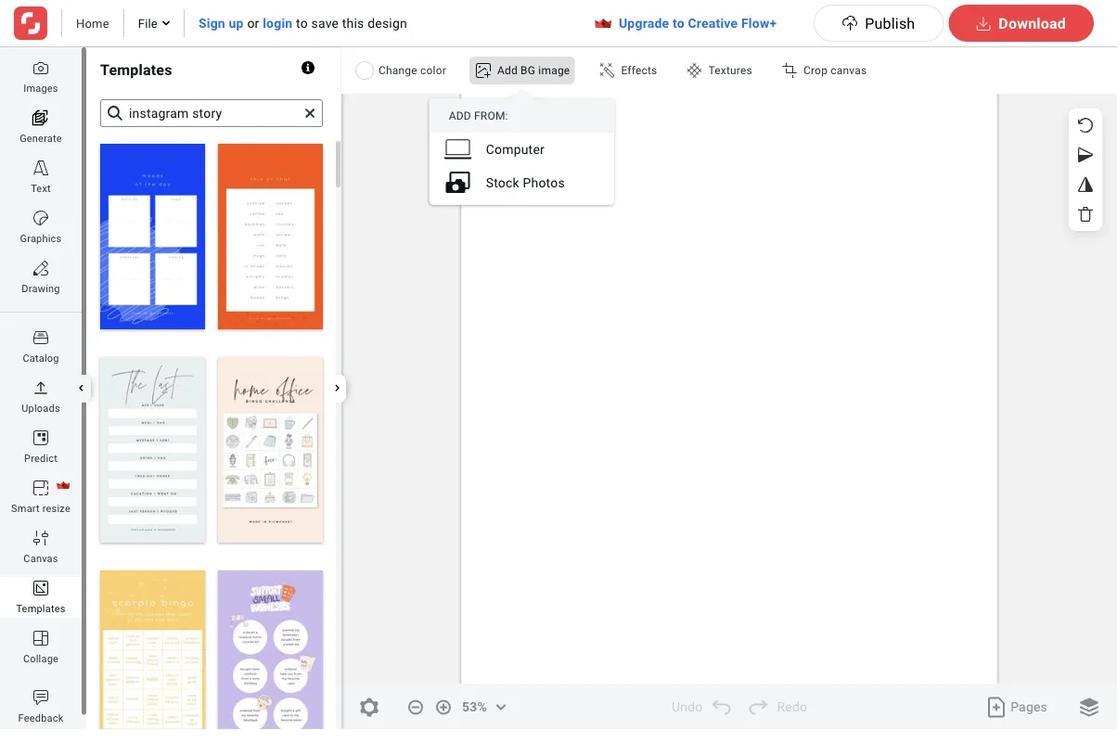 Task type: describe. For each thing, give the bounding box(es) containing it.
textures
[[709, 64, 753, 77]]

photos
[[523, 175, 565, 190]]

canvas
[[831, 64, 868, 77]]

drawing
[[22, 283, 60, 294]]

3orrj image for feedback
[[33, 691, 48, 706]]

sign up or login to save this design
[[199, 15, 408, 31]]

up
[[229, 15, 244, 31]]

3orrj image for text
[[33, 161, 48, 175]]

upgrade to creative flow+ button
[[582, 9, 815, 37]]

sign
[[199, 15, 226, 31]]

graphics
[[20, 233, 62, 244]]

3orrj image for images
[[33, 60, 48, 75]]

redo
[[778, 700, 808, 715]]

add for add bg image
[[498, 64, 518, 77]]

images
[[23, 82, 58, 94]]

color
[[421, 64, 447, 77]]

3orrj image for catalog
[[33, 331, 48, 345]]

text
[[31, 182, 51, 194]]

bg
[[521, 64, 536, 77]]

effects
[[622, 64, 658, 77]]

download button
[[949, 5, 1095, 42]]

qk65f image for textures
[[688, 63, 702, 78]]

login
[[263, 15, 293, 31]]

this
[[342, 15, 364, 31]]

predict
[[24, 453, 58, 464]]

computer
[[486, 142, 545, 157]]

design
[[368, 15, 408, 31]]

53%
[[462, 700, 487, 715]]

save
[[312, 15, 339, 31]]

upgrade
[[619, 15, 670, 31]]

smart
[[11, 503, 40, 514]]

3orrj image for canvas
[[33, 531, 48, 546]]

xsctk image
[[305, 109, 315, 118]]

uploads
[[22, 403, 60, 414]]

catalog
[[23, 352, 59, 364]]

1 to from the left
[[296, 15, 308, 31]]



Task type: vqa. For each thing, say whether or not it's contained in the screenshot.
3orrJ icon
yes



Task type: locate. For each thing, give the bounding box(es) containing it.
3orrj image up "smart resize"
[[33, 481, 48, 496]]

qk65f image for effects
[[600, 63, 615, 78]]

to inside button
[[673, 15, 685, 31]]

home
[[76, 16, 109, 30]]

undo
[[672, 700, 703, 715]]

publish
[[866, 14, 916, 32]]

3orrj image for drawing
[[33, 261, 48, 276]]

3orrj image up feedback
[[33, 691, 48, 706]]

3orrj image up "catalog"
[[33, 331, 48, 345]]

1 vertical spatial templates
[[16, 603, 66, 615]]

image
[[539, 64, 570, 77]]

add left from:
[[449, 110, 472, 123]]

3orrj image up canvas
[[33, 531, 48, 546]]

add left bg
[[498, 64, 518, 77]]

6 3orrj image from the top
[[33, 531, 48, 546]]

download
[[999, 14, 1067, 32]]

1 3orrj image from the top
[[33, 161, 48, 175]]

3orrj image up uploads
[[33, 381, 48, 396]]

templates up 'collage'
[[16, 603, 66, 615]]

to left the save
[[296, 15, 308, 31]]

shutterstock logo image
[[14, 6, 47, 40]]

collage
[[23, 653, 59, 665]]

creative
[[689, 15, 738, 31]]

sxdgp image
[[101, 99, 129, 127]]

0 horizontal spatial to
[[296, 15, 308, 31]]

3orrj image
[[33, 161, 48, 175], [33, 211, 48, 226], [33, 331, 48, 345], [33, 381, 48, 396], [33, 481, 48, 496], [33, 531, 48, 546], [33, 581, 48, 596], [33, 691, 48, 706]]

qk65f image left the effects
[[600, 63, 615, 78]]

Search all templates text field
[[120, 99, 305, 127]]

generate
[[20, 132, 62, 144]]

0 horizontal spatial templates
[[16, 603, 66, 615]]

qk65f image
[[600, 63, 615, 78], [688, 63, 702, 78]]

templates up sxdgp image
[[100, 61, 172, 79]]

0 vertical spatial templates
[[100, 61, 172, 79]]

resize
[[42, 503, 70, 514]]

2 3orrj image from the top
[[33, 261, 48, 276]]

templates
[[100, 61, 172, 79], [16, 603, 66, 615]]

stock
[[486, 175, 520, 190]]

3orrj image for templates
[[33, 581, 48, 596]]

publish button
[[815, 5, 945, 42]]

0 horizontal spatial add
[[449, 110, 472, 123]]

to
[[296, 15, 308, 31], [673, 15, 685, 31]]

1 vertical spatial add
[[449, 110, 472, 123]]

add from:
[[449, 110, 509, 123]]

home link
[[76, 15, 109, 32]]

1 horizontal spatial to
[[673, 15, 685, 31]]

3 3orrj image from the top
[[33, 431, 48, 446]]

crop
[[804, 64, 828, 77]]

2 qk65f image from the left
[[688, 63, 702, 78]]

3orrj image for collage
[[33, 631, 48, 646]]

3orrj image
[[33, 60, 48, 75], [33, 261, 48, 276], [33, 431, 48, 446], [33, 631, 48, 646]]

file
[[138, 16, 158, 30]]

3orrj image for smart resize
[[33, 481, 48, 496]]

8 3orrj image from the top
[[33, 691, 48, 706]]

5 3orrj image from the top
[[33, 481, 48, 496]]

0 horizontal spatial qk65f image
[[600, 63, 615, 78]]

to left creative
[[673, 15, 685, 31]]

upgrade to creative flow+
[[619, 15, 777, 31]]

4 3orrj image from the top
[[33, 631, 48, 646]]

qk65f image left textures
[[688, 63, 702, 78]]

1 horizontal spatial templates
[[100, 61, 172, 79]]

4 3orrj image from the top
[[33, 381, 48, 396]]

login link
[[263, 15, 293, 31]]

1 qk65f image from the left
[[600, 63, 615, 78]]

crop canvas
[[804, 64, 868, 77]]

1 3orrj image from the top
[[33, 60, 48, 75]]

add bg image
[[498, 64, 570, 77]]

smart resize
[[11, 503, 70, 514]]

flow+
[[742, 15, 777, 31]]

3orrj image for graphics
[[33, 211, 48, 226]]

3 3orrj image from the top
[[33, 331, 48, 345]]

7 3orrj image from the top
[[33, 581, 48, 596]]

2 3orrj image from the top
[[33, 211, 48, 226]]

pages
[[1011, 700, 1048, 715]]

3orrj image for uploads
[[33, 381, 48, 396]]

3orrj image up the text
[[33, 161, 48, 175]]

3orrj image up 'collage'
[[33, 631, 48, 646]]

3orrj image up images
[[33, 60, 48, 75]]

stock photos
[[486, 175, 565, 190]]

2 to from the left
[[673, 15, 685, 31]]

feedback
[[18, 713, 64, 724]]

change
[[379, 64, 418, 77]]

add for add from:
[[449, 110, 472, 123]]

3orrj image for predict
[[33, 431, 48, 446]]

3orrj image down canvas
[[33, 581, 48, 596]]

from:
[[474, 110, 509, 123]]

or
[[247, 15, 260, 31]]

add
[[498, 64, 518, 77], [449, 110, 472, 123]]

3orrj image up graphics
[[33, 211, 48, 226]]

3orrj image up drawing
[[33, 261, 48, 276]]

1 horizontal spatial qk65f image
[[688, 63, 702, 78]]

sign up link
[[199, 15, 244, 31]]

canvas
[[24, 553, 58, 565]]

change color
[[379, 64, 447, 77]]

1 horizontal spatial add
[[498, 64, 518, 77]]

3orrj image up the predict
[[33, 431, 48, 446]]

0 vertical spatial add
[[498, 64, 518, 77]]



